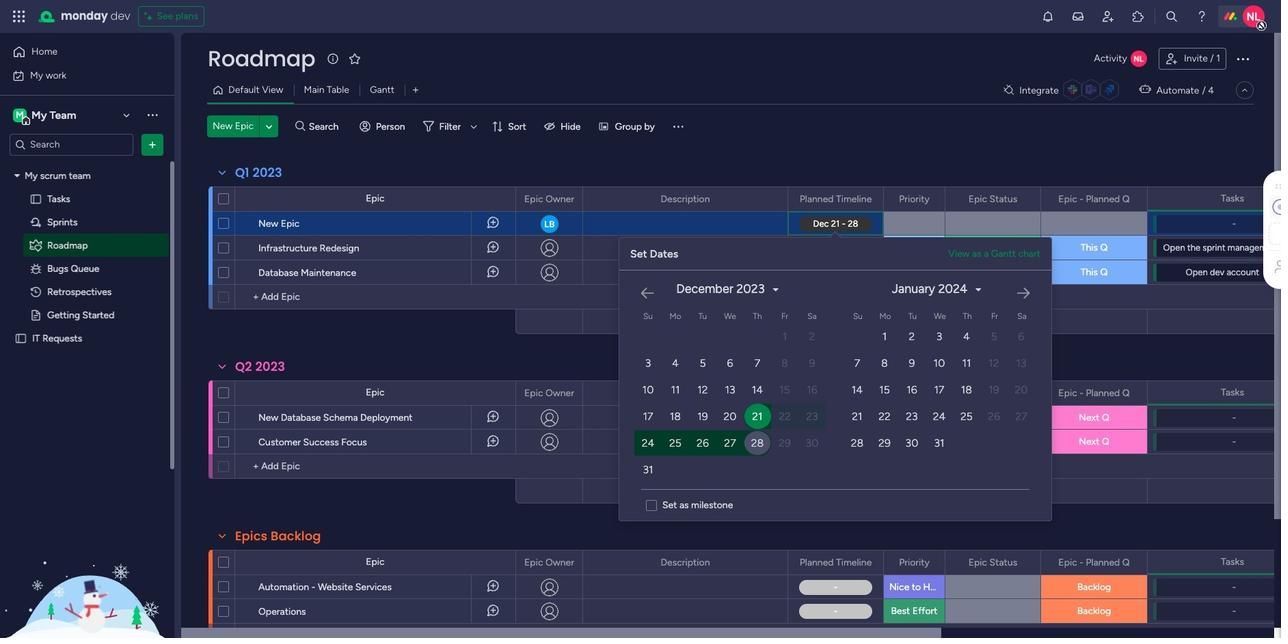 Task type: locate. For each thing, give the bounding box(es) containing it.
workspace image
[[13, 108, 27, 123]]

options image
[[190, 256, 201, 289], [190, 401, 201, 434], [190, 426, 201, 458], [769, 551, 778, 575], [864, 551, 874, 575], [926, 551, 935, 575], [1022, 551, 1031, 575], [1128, 551, 1138, 575], [190, 595, 201, 628]]

notifications image
[[1041, 10, 1055, 23]]

caret down image
[[14, 171, 20, 181]]

Search field
[[305, 117, 347, 136]]

option
[[0, 163, 174, 166]]

apps image
[[1132, 10, 1145, 23]]

options image
[[1235, 51, 1251, 67], [146, 138, 159, 151], [563, 188, 573, 211], [864, 188, 874, 211], [926, 188, 935, 211], [1128, 188, 1138, 211], [190, 207, 201, 240], [190, 231, 201, 264], [563, 382, 573, 405], [1128, 382, 1138, 405], [563, 551, 573, 575], [190, 571, 201, 603]]

public board image
[[29, 192, 42, 205], [29, 309, 42, 322], [14, 332, 27, 345]]

arrow down image
[[466, 118, 482, 135]]

board activity image
[[1131, 51, 1147, 67]]

0 horizontal spatial caret down image
[[773, 285, 779, 294]]

0 vertical spatial public board image
[[29, 192, 42, 205]]

show board description image
[[325, 52, 341, 66]]

2 vertical spatial public board image
[[14, 332, 27, 345]]

v2 search image
[[295, 119, 305, 134]]

menu image
[[671, 120, 685, 133]]

region
[[619, 265, 1281, 501]]

None field
[[204, 44, 319, 73], [232, 164, 286, 182], [1218, 191, 1248, 206], [521, 192, 578, 207], [657, 192, 714, 207], [796, 192, 875, 207], [896, 192, 933, 207], [965, 192, 1021, 207], [1055, 192, 1133, 207], [232, 358, 288, 376], [1218, 385, 1248, 400], [521, 386, 578, 401], [657, 386, 714, 401], [796, 386, 875, 401], [896, 386, 933, 401], [965, 386, 1021, 401], [1055, 386, 1133, 401], [232, 528, 324, 546], [1218, 555, 1248, 570], [521, 556, 578, 571], [657, 556, 714, 571], [796, 556, 875, 571], [896, 556, 933, 571], [965, 556, 1021, 571], [1055, 556, 1133, 571], [204, 44, 319, 73], [232, 164, 286, 182], [1218, 191, 1248, 206], [521, 192, 578, 207], [657, 192, 714, 207], [796, 192, 875, 207], [896, 192, 933, 207], [965, 192, 1021, 207], [1055, 192, 1133, 207], [232, 358, 288, 376], [1218, 385, 1248, 400], [521, 386, 578, 401], [657, 386, 714, 401], [796, 386, 875, 401], [896, 386, 933, 401], [965, 386, 1021, 401], [1055, 386, 1133, 401], [232, 528, 324, 546], [1218, 555, 1248, 570], [521, 556, 578, 571], [657, 556, 714, 571], [796, 556, 875, 571], [896, 556, 933, 571], [965, 556, 1021, 571], [1055, 556, 1133, 571]]

select product image
[[12, 10, 26, 23]]

add view image
[[413, 85, 419, 95]]

lottie animation image
[[0, 501, 174, 639]]

list box
[[0, 161, 174, 535]]

search everything image
[[1165, 10, 1179, 23]]

see plans image
[[145, 8, 157, 25]]

1 horizontal spatial caret down image
[[976, 285, 981, 294]]

caret down image
[[773, 285, 779, 294], [976, 285, 981, 294]]



Task type: vqa. For each thing, say whether or not it's contained in the screenshot.
caret down icon to the left
yes



Task type: describe. For each thing, give the bounding box(es) containing it.
add to favorites image
[[348, 52, 362, 65]]

help image
[[1195, 10, 1209, 23]]

noah lott image
[[1243, 5, 1265, 27]]

inbox image
[[1071, 10, 1085, 23]]

2 caret down image from the left
[[976, 285, 981, 294]]

1 vertical spatial public board image
[[29, 309, 42, 322]]

1 caret down image from the left
[[773, 285, 779, 294]]

workspace options image
[[146, 108, 159, 122]]

my work image
[[12, 69, 25, 82]]

invite members image
[[1102, 10, 1115, 23]]

collapse board header image
[[1240, 85, 1251, 96]]

dapulse integrations image
[[1004, 85, 1014, 95]]

angle down image
[[266, 121, 272, 132]]

home image
[[12, 45, 26, 59]]

lottie animation element
[[0, 501, 174, 639]]

workspace selection element
[[13, 107, 78, 125]]

autopilot image
[[1140, 81, 1151, 98]]

+ Add Epic text field
[[242, 459, 509, 475]]

+ Add Epic text field
[[242, 289, 509, 306]]

Search in workspace field
[[29, 137, 114, 152]]



